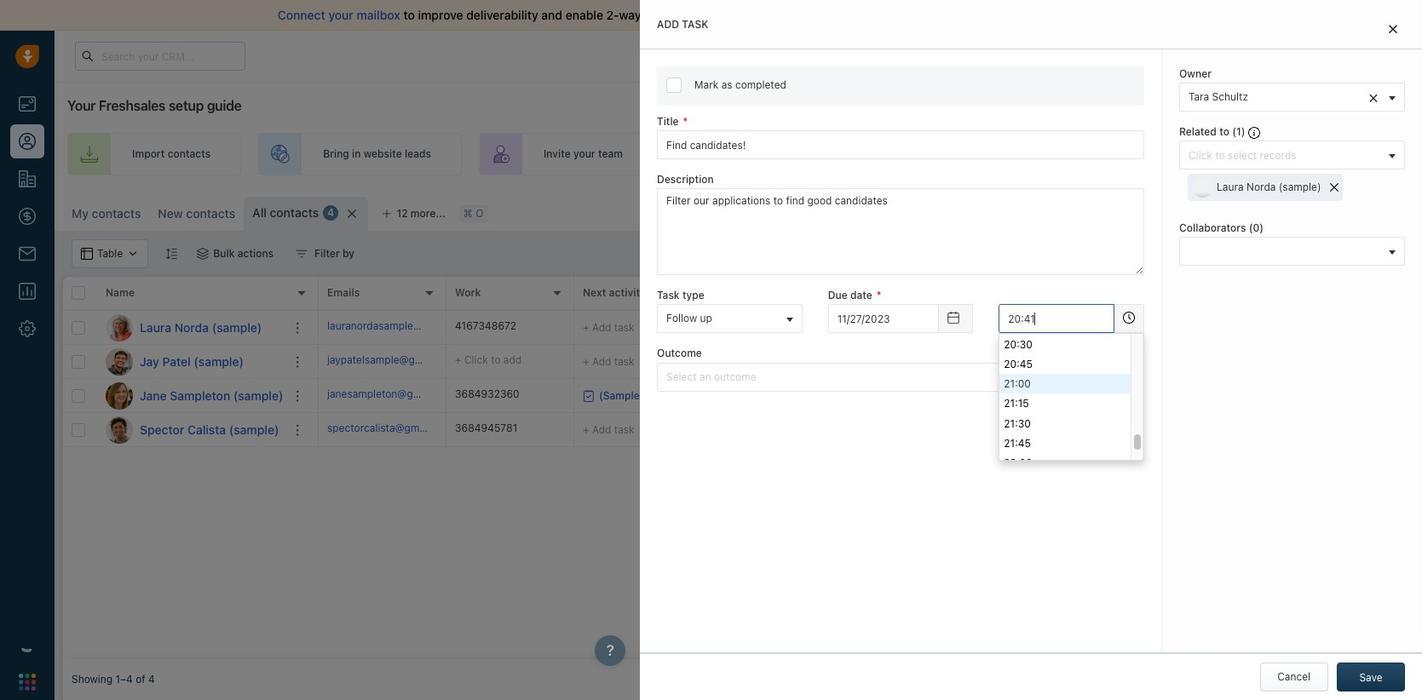 Task type: locate. For each thing, give the bounding box(es) containing it.
0 vertical spatial of
[[674, 8, 686, 22]]

0 horizontal spatial container_wx8msf4aqz5i3rn1 image
[[197, 248, 209, 260]]

j image left jane on the left bottom of the page
[[106, 382, 133, 410]]

1 horizontal spatial norda
[[1247, 181, 1276, 194]]

row group
[[63, 311, 319, 448], [319, 311, 1414, 448]]

0 horizontal spatial your
[[67, 98, 96, 113]]

1 horizontal spatial )
[[1260, 222, 1264, 235]]

1 horizontal spatial up
[[1215, 148, 1227, 161]]

None text field
[[999, 305, 1115, 334]]

sales right create
[[1007, 148, 1032, 161]]

j image
[[106, 348, 133, 375], [106, 382, 133, 410]]

grid
[[63, 275, 1414, 660]]

1 vertical spatial norda
[[175, 320, 209, 335]]

emails
[[327, 287, 360, 300]]

1 vertical spatial laura
[[140, 320, 171, 335]]

email
[[689, 8, 719, 22]]

tara schultz for 50
[[987, 389, 1047, 402]]

(sample) for laura norda (sample) link
[[212, 320, 262, 335]]

norda down name row
[[175, 320, 209, 335]]

follow up button
[[657, 305, 803, 334]]

18
[[711, 354, 726, 369]]

contacts right import
[[168, 148, 211, 161]]

owner
[[1180, 67, 1212, 80]]

explore
[[1101, 49, 1138, 62]]

to inside × tab panel
[[1220, 125, 1230, 138]]

contacts
[[168, 148, 211, 161], [270, 205, 319, 220], [92, 206, 141, 221], [186, 206, 235, 221]]

tara schultz up "21:45"
[[987, 424, 1047, 436]]

+ click to add for 50
[[839, 389, 905, 402]]

create
[[971, 148, 1004, 161]]

and
[[542, 8, 563, 22]]

) right "collaborators"
[[1260, 222, 1264, 235]]

tara down owner
[[1189, 90, 1210, 103]]

freshsales
[[99, 98, 166, 113]]

task for 3684945781
[[614, 423, 635, 436]]

1 horizontal spatial container_wx8msf4aqz5i3rn1 image
[[296, 248, 308, 260]]

tara for 18
[[987, 355, 1008, 368]]

schultz for 50
[[1011, 389, 1047, 402]]

(sample) up jay patel (sample)
[[212, 320, 262, 335]]

laura norda (sample) inside row group
[[140, 320, 262, 335]]

create sales sequence link
[[906, 133, 1114, 176]]

contacts for all
[[270, 205, 319, 220]]

your inside invite your team link
[[574, 148, 596, 161]]

up for set
[[1215, 148, 1227, 161]]

1 horizontal spatial (
[[1249, 222, 1253, 235]]

schultz up 20:30
[[1011, 321, 1047, 334]]

contacts right all
[[270, 205, 319, 220]]

in left 21
[[1024, 50, 1032, 61]]

0 vertical spatial )
[[1242, 125, 1246, 138]]

connect
[[278, 8, 325, 22]]

date
[[851, 289, 873, 302]]

0 horizontal spatial in
[[352, 148, 361, 161]]

container_wx8msf4aqz5i3rn1 image inside filter by "button"
[[296, 248, 308, 260]]

contacts right new
[[186, 206, 235, 221]]

task for 4167348672
[[614, 321, 635, 334]]

task
[[682, 18, 709, 31], [614, 321, 635, 334], [614, 355, 635, 368], [614, 423, 635, 436]]

bring
[[323, 148, 349, 161]]

0 vertical spatial in
[[1024, 50, 1032, 61]]

improve
[[418, 8, 463, 22]]

import contacts
[[132, 148, 211, 161]]

j image left the jay
[[106, 348, 133, 375]]

up right set
[[1215, 148, 1227, 161]]

bring in website leads link
[[258, 133, 462, 176]]

contacts for new
[[186, 206, 235, 221]]

next activity
[[583, 287, 646, 300]]

add for 50
[[887, 389, 905, 402]]

0 vertical spatial qualified
[[1113, 321, 1156, 334]]

sales left pipeline
[[1255, 148, 1280, 161]]

0 vertical spatial + add task
[[583, 321, 635, 334]]

sampleton
[[170, 388, 230, 403]]

3684945781
[[455, 422, 518, 435]]

2 vertical spatial qualified
[[1113, 424, 1156, 436]]

1 vertical spatial 4
[[148, 674, 155, 687]]

0 vertical spatial up
[[1215, 148, 1227, 161]]

container_wx8msf4aqz5i3rn1 image left "filter"
[[296, 248, 308, 260]]

tara schultz up 20:30
[[987, 321, 1047, 334]]

0 horizontal spatial laura
[[140, 320, 171, 335]]

1 vertical spatial your
[[67, 98, 96, 113]]

to
[[404, 8, 415, 22], [1220, 125, 1230, 138], [796, 148, 806, 161], [875, 321, 884, 334], [491, 354, 501, 366], [875, 355, 884, 368], [875, 389, 884, 402]]

tara up 21:30
[[987, 389, 1008, 402]]

contacts for import
[[168, 148, 211, 161]]

0 horizontal spatial (
[[1233, 125, 1237, 138]]

select an outcome
[[667, 370, 756, 383]]

up inside button
[[700, 312, 713, 325]]

ends
[[1000, 50, 1021, 61]]

your right invite
[[574, 148, 596, 161]]

0 horizontal spatial up
[[700, 312, 713, 325]]

⌘ o
[[463, 207, 484, 220]]

0
[[1253, 222, 1260, 235]]

0 vertical spatial (
[[1233, 125, 1237, 138]]

leads
[[405, 148, 431, 161], [767, 148, 794, 161]]

(
[[1233, 125, 1237, 138], [1249, 222, 1253, 235]]

contacts right my
[[92, 206, 141, 221]]

title
[[657, 115, 679, 128]]

route leads to your team link
[[671, 133, 889, 176]]

None search field
[[1185, 243, 1383, 261]]

4 up filter by
[[328, 207, 334, 219]]

send email image
[[1254, 49, 1266, 63]]

tara schultz down 20:30
[[987, 355, 1047, 368]]

type
[[683, 289, 705, 302]]

your down 1
[[1230, 148, 1252, 161]]

0 horizontal spatial 4
[[148, 674, 155, 687]]

1 qualified from the top
[[1113, 321, 1156, 334]]

row group containing 37
[[319, 311, 1414, 448]]

(sample) right calista
[[229, 422, 279, 437]]

sales
[[967, 287, 994, 300]]

janesampleton@gmail.com link
[[327, 387, 456, 405]]

1 vertical spatial + add task
[[583, 355, 635, 368]]

set up your sales pipeline link
[[1131, 133, 1353, 176]]

calista
[[188, 422, 226, 437]]

tara
[[1189, 90, 1210, 103], [987, 321, 1008, 334], [987, 355, 1008, 368], [987, 389, 1008, 402], [987, 424, 1008, 436]]

0 vertical spatial j image
[[106, 348, 133, 375]]

qualified for 50
[[1113, 389, 1156, 402]]

click
[[848, 321, 872, 334], [464, 354, 488, 366], [848, 355, 872, 368], [848, 389, 872, 402]]

0 vertical spatial norda
[[1247, 181, 1276, 194]]

qualified
[[1113, 321, 1156, 334], [1113, 389, 1156, 402], [1113, 424, 1156, 436]]

norda down set up your sales pipeline
[[1247, 181, 1276, 194]]

0 vertical spatial your
[[956, 50, 977, 61]]

1 horizontal spatial laura
[[1217, 181, 1244, 194]]

your left "freshsales"
[[67, 98, 96, 113]]

in
[[1024, 50, 1032, 61], [352, 148, 361, 161]]

tara schultz for 37
[[987, 321, 1047, 334]]

1 vertical spatial qualified
[[1113, 389, 1156, 402]]

laura inside × tab panel
[[1217, 181, 1244, 194]]

+ add task for 37
[[583, 321, 635, 334]]

1 + add task from the top
[[583, 321, 635, 334]]

of
[[674, 8, 686, 22], [136, 674, 145, 687]]

-- text field
[[828, 305, 940, 334]]

your left trial
[[956, 50, 977, 61]]

+ add task
[[583, 321, 635, 334], [583, 355, 635, 368], [583, 423, 635, 436]]

22:00
[[1004, 457, 1033, 469]]

add for + click to add
[[592, 355, 612, 368]]

tags
[[839, 287, 862, 300]]

work
[[455, 287, 481, 300]]

0 vertical spatial laura norda (sample)
[[1217, 181, 1322, 194]]

1 horizontal spatial 4
[[328, 207, 334, 219]]

2 vertical spatial + add task
[[583, 423, 635, 436]]

in right "bring"
[[352, 148, 361, 161]]

0 horizontal spatial laura norda (sample)
[[140, 320, 262, 335]]

1 + click to add from the top
[[839, 321, 905, 334]]

schultz down 20:30
[[1011, 355, 1047, 368]]

your left "mailbox"
[[329, 8, 354, 22]]

× tab panel
[[640, 0, 1423, 701]]

tara schultz down owner
[[1189, 90, 1249, 103]]

tara down 20:30
[[987, 355, 1008, 368]]

container_wx8msf4aqz5i3rn1 image for tara schultz
[[971, 322, 983, 334]]

leads right website
[[405, 148, 431, 161]]

container_wx8msf4aqz5i3rn1 image down the sales
[[971, 322, 983, 334]]

press space to select this row. row containing spectorcalista@gmail.com
[[319, 413, 1414, 448]]

up right follow
[[700, 312, 713, 325]]

20:15 20:30 20:45 21:00 21:15 21:30 21:45 22:00
[[1004, 319, 1033, 469]]

1 vertical spatial up
[[700, 312, 713, 325]]

tara schultz up 21:30
[[987, 389, 1047, 402]]

container_wx8msf4aqz5i3rn1 image
[[971, 356, 983, 368], [583, 390, 595, 402], [971, 390, 983, 402]]

1 vertical spatial + click to add
[[839, 355, 905, 368]]

1 vertical spatial j image
[[106, 382, 133, 410]]

21:30
[[1004, 417, 1031, 430]]

mark
[[695, 78, 719, 91]]

) up set up your sales pipeline
[[1242, 125, 1246, 138]]

s image
[[106, 416, 133, 444]]

press space to select this row. row containing 37
[[319, 311, 1414, 345]]

0 horizontal spatial sales
[[1007, 148, 1032, 161]]

schultz up 21:30
[[1011, 389, 1047, 402]]

outcome
[[657, 347, 702, 360]]

press space to select this row. row containing jane sampleton (sample)
[[63, 379, 319, 413]]

1 horizontal spatial sales
[[1255, 148, 1280, 161]]

× dialog
[[640, 0, 1423, 701]]

jane
[[140, 388, 167, 403]]

1 horizontal spatial team
[[834, 148, 859, 161]]

cell
[[1214, 311, 1342, 344], [1342, 311, 1414, 344], [1214, 345, 1342, 378], [1342, 345, 1414, 378], [1214, 379, 1342, 413], [1342, 379, 1414, 413], [702, 413, 830, 447], [830, 413, 958, 447], [1214, 413, 1342, 447], [1342, 413, 1414, 447]]

task type
[[657, 289, 705, 302]]

2 vertical spatial + click to add
[[839, 389, 905, 402]]

0 vertical spatial laura
[[1217, 181, 1244, 194]]

1 row group from the left
[[63, 311, 319, 448]]

1 horizontal spatial your
[[956, 50, 977, 61]]

⌘
[[463, 207, 473, 220]]

j image for jane sampleton (sample)
[[106, 382, 133, 410]]

grid containing 37
[[63, 275, 1414, 660]]

container_wx8msf4aqz5i3rn1 image inside bulk actions button
[[197, 248, 209, 260]]

tara schultz for 18
[[987, 355, 1047, 368]]

1 horizontal spatial of
[[674, 8, 686, 22]]

route
[[736, 148, 764, 161]]

your for your freshsales setup guide
[[67, 98, 96, 113]]

bulk
[[213, 247, 235, 260]]

2 + click to add from the top
[[839, 355, 905, 368]]

+
[[583, 321, 589, 334], [839, 321, 845, 334], [455, 354, 462, 366], [583, 355, 589, 368], [839, 355, 845, 368], [839, 389, 845, 402], [583, 423, 589, 436]]

0 horizontal spatial leads
[[405, 148, 431, 161]]

add inside × tab panel
[[657, 18, 679, 31]]

leads inside bring in website leads link
[[405, 148, 431, 161]]

click for 37
[[848, 321, 872, 334]]

of right 1–4
[[136, 674, 145, 687]]

tara up "21:45"
[[987, 424, 1008, 436]]

contacts for my
[[92, 206, 141, 221]]

0 vertical spatial + click to add
[[839, 321, 905, 334]]

leads right route
[[767, 148, 794, 161]]

container_wx8msf4aqz5i3rn1 image left "bulk"
[[197, 248, 209, 260]]

all contacts link
[[252, 205, 319, 222]]

cancel button
[[1260, 663, 1329, 692]]

filter by
[[315, 247, 355, 260]]

+ add task for 18
[[583, 355, 635, 368]]

of right sync
[[674, 8, 686, 22]]

your right route
[[809, 148, 831, 161]]

(sample)
[[1279, 181, 1322, 194], [212, 320, 262, 335], [194, 354, 244, 369], [233, 388, 283, 403], [229, 422, 279, 437]]

1 leads from the left
[[405, 148, 431, 161]]

set up your sales pipeline
[[1195, 148, 1322, 161]]

press space to select this row. row containing spector calista (sample)
[[63, 413, 319, 448]]

1 vertical spatial )
[[1260, 222, 1264, 235]]

(sample) for jay patel (sample) link
[[194, 354, 244, 369]]

janesampleton@gmail.com
[[327, 388, 456, 401]]

( right "collaborators"
[[1249, 222, 1253, 235]]

2 + add task from the top
[[583, 355, 635, 368]]

jaypatelsample@gmail.com + click to add
[[327, 354, 522, 366]]

1 vertical spatial laura norda (sample)
[[140, 320, 262, 335]]

bring in website leads
[[323, 148, 431, 161]]

tara up 20:30
[[987, 321, 1008, 334]]

1 j image from the top
[[106, 348, 133, 375]]

1 vertical spatial in
[[352, 148, 361, 161]]

press space to select this row. row
[[63, 311, 319, 345], [319, 311, 1414, 345], [63, 345, 319, 379], [319, 345, 1414, 379], [63, 379, 319, 413], [319, 379, 1414, 413], [63, 413, 319, 448], [319, 413, 1414, 448]]

4 right 1–4
[[148, 674, 155, 687]]

spectorcalista@gmail.com link
[[327, 421, 454, 439]]

+ click to add
[[839, 321, 905, 334], [839, 355, 905, 368], [839, 389, 905, 402]]

container_wx8msf4aqz5i3rn1 image
[[197, 248, 209, 260], [296, 248, 308, 260], [971, 322, 983, 334]]

laura down set up your sales pipeline link
[[1217, 181, 1244, 194]]

0 vertical spatial 4
[[328, 207, 334, 219]]

20:30
[[1004, 338, 1033, 351]]

Click to select records search field
[[1185, 147, 1383, 165]]

( up set up your sales pipeline
[[1233, 125, 1237, 138]]

2 row group from the left
[[319, 311, 1414, 448]]

(sample) down pipeline
[[1279, 181, 1322, 194]]

up
[[1215, 148, 1227, 161], [700, 312, 713, 325]]

3 + click to add from the top
[[839, 389, 905, 402]]

laura up the jay
[[140, 320, 171, 335]]

collaborators
[[1180, 222, 1246, 235]]

2 qualified from the top
[[1113, 389, 1156, 402]]

set
[[1195, 148, 1212, 161]]

tara inside × tab panel
[[1189, 90, 1210, 103]]

create sales sequence
[[971, 148, 1083, 161]]

1 vertical spatial of
[[136, 674, 145, 687]]

(sample) for jane sampleton (sample) link
[[233, 388, 283, 403]]

0 horizontal spatial norda
[[175, 320, 209, 335]]

laura norda (sample) down click to select records search box
[[1217, 181, 1322, 194]]

2 j image from the top
[[106, 382, 133, 410]]

1 horizontal spatial laura norda (sample)
[[1217, 181, 1322, 194]]

due date
[[828, 289, 873, 302]]

outcome
[[714, 370, 756, 383]]

team
[[598, 148, 623, 161], [834, 148, 859, 161]]

schultz up 1
[[1213, 90, 1249, 103]]

1 horizontal spatial leads
[[767, 148, 794, 161]]

add for 18
[[887, 355, 905, 368]]

(sample) up the jane sampleton (sample)
[[194, 354, 244, 369]]

0 horizontal spatial team
[[598, 148, 623, 161]]

2 leads from the left
[[767, 148, 794, 161]]

schultz up "21:45"
[[1011, 424, 1047, 436]]

laura norda (sample) down name row
[[140, 320, 262, 335]]

(sample) right sampleton
[[233, 388, 283, 403]]

press space to select this row. row containing 50
[[319, 379, 1414, 413]]

2 horizontal spatial container_wx8msf4aqz5i3rn1 image
[[971, 322, 983, 334]]



Task type: vqa. For each thing, say whether or not it's contained in the screenshot.
Quotes
no



Task type: describe. For each thing, give the bounding box(es) containing it.
o
[[476, 207, 484, 220]]

21:45
[[1004, 437, 1031, 450]]

add for 37
[[887, 321, 905, 334]]

click for 50
[[848, 389, 872, 402]]

spector calista (sample) link
[[140, 422, 279, 439]]

jay patel (sample) link
[[140, 353, 244, 370]]

2-
[[607, 8, 619, 22]]

schultz for 18
[[1011, 355, 1047, 368]]

new
[[158, 206, 183, 221]]

janesampleton@gmail.com 3684932360
[[327, 388, 520, 401]]

container_wx8msf4aqz5i3rn1 image for filter by
[[296, 248, 308, 260]]

Start typing the details about the task… text field
[[657, 189, 1145, 276]]

qualified for 37
[[1113, 321, 1156, 334]]

3 qualified from the top
[[1113, 424, 1156, 436]]

your trial ends in 21 days
[[956, 50, 1068, 61]]

all contacts 4
[[252, 205, 334, 220]]

laura norda (sample) link
[[140, 319, 262, 336]]

jay
[[140, 354, 159, 369]]

37
[[711, 320, 727, 335]]

schultz inside × tab panel
[[1213, 90, 1249, 103]]

your inside set up your sales pipeline link
[[1230, 148, 1252, 161]]

21:00
[[1004, 378, 1031, 391]]

1 horizontal spatial in
[[1024, 50, 1032, 61]]

1
[[1237, 125, 1242, 138]]

21
[[1035, 50, 1045, 61]]

filter
[[315, 247, 340, 260]]

mailbox
[[357, 8, 400, 22]]

import contacts link
[[67, 133, 241, 176]]

j image for jay patel (sample)
[[106, 348, 133, 375]]

mark as completed
[[695, 78, 787, 91]]

save button
[[1337, 663, 1406, 692]]

20:15
[[1004, 319, 1031, 331]]

schultz for 37
[[1011, 321, 1047, 334]]

website
[[364, 148, 402, 161]]

×
[[1369, 87, 1379, 106]]

as
[[722, 78, 733, 91]]

route leads to your team
[[736, 148, 859, 161]]

bulk actions button
[[186, 240, 285, 269]]

jane sampleton (sample)
[[140, 388, 283, 403]]

tara schultz inside × tab panel
[[1189, 90, 1249, 103]]

12 more...
[[397, 207, 446, 220]]

your for your trial ends in 21 days
[[956, 50, 977, 61]]

Title text field
[[657, 131, 1145, 160]]

name row
[[63, 277, 319, 311]]

20:45
[[1004, 358, 1033, 371]]

follow up
[[667, 312, 713, 325]]

50
[[711, 388, 728, 403]]

task inside × tab panel
[[682, 18, 709, 31]]

lauranordasample@gmail.com
[[327, 320, 472, 332]]

1 sales from the left
[[1007, 148, 1032, 161]]

customize table button
[[1048, 197, 1166, 226]]

laura norda (sample) inside × tab panel
[[1217, 181, 1322, 194]]

1 team from the left
[[598, 148, 623, 161]]

related to ( 1 )
[[1180, 125, 1249, 138]]

tara for 37
[[987, 321, 1008, 334]]

press space to select this row. row containing laura norda (sample)
[[63, 311, 319, 345]]

norda inside × tab panel
[[1247, 181, 1276, 194]]

bulk actions
[[213, 247, 274, 260]]

my contacts
[[72, 206, 141, 221]]

plans
[[1140, 49, 1167, 62]]

your inside route leads to your team link
[[809, 148, 831, 161]]

actions
[[238, 247, 274, 260]]

description
[[657, 173, 714, 186]]

12
[[397, 207, 408, 220]]

add for 3684945781
[[592, 423, 612, 436]]

spectorcalista@gmail.com
[[327, 422, 454, 435]]

jane sampleton (sample) link
[[140, 387, 283, 404]]

trial
[[980, 50, 997, 61]]

0 horizontal spatial of
[[136, 674, 145, 687]]

follow
[[667, 312, 697, 325]]

save
[[1360, 672, 1383, 684]]

1 vertical spatial (
[[1249, 222, 1253, 235]]

close image
[[1389, 24, 1398, 34]]

3 + add task from the top
[[583, 423, 635, 436]]

2 team from the left
[[834, 148, 859, 161]]

explore plans
[[1101, 49, 1167, 62]]

connect your mailbox to improve deliverability and enable 2-way sync of email conversations.
[[278, 8, 804, 22]]

spector
[[140, 422, 184, 437]]

owner
[[996, 287, 1027, 300]]

norda inside row group
[[175, 320, 209, 335]]

by
[[343, 247, 355, 260]]

press space to select this row. row containing 18
[[319, 345, 1414, 379]]

collaborators ( 0 )
[[1180, 222, 1264, 235]]

click for 18
[[848, 355, 872, 368]]

l image
[[106, 314, 133, 341]]

Search your CRM... text field
[[75, 42, 245, 71]]

(sample) for 'spector calista (sample)' link
[[229, 422, 279, 437]]

sequence
[[1035, 148, 1083, 161]]

enable
[[566, 8, 603, 22]]

select an outcome button
[[657, 363, 1145, 392]]

freshworks switcher image
[[19, 674, 36, 691]]

none search field inside × tab panel
[[1185, 243, 1383, 261]]

showing 1–4 of 4
[[72, 674, 155, 687]]

4 inside all contacts 4
[[328, 207, 334, 219]]

(sample) inside × tab panel
[[1279, 181, 1322, 194]]

my
[[72, 206, 89, 221]]

3684932360
[[455, 388, 520, 401]]

0 horizontal spatial )
[[1242, 125, 1246, 138]]

jay patel (sample)
[[140, 354, 244, 369]]

spectorcalista@gmail.com 3684945781
[[327, 422, 518, 435]]

task for + click to add
[[614, 355, 635, 368]]

task
[[657, 289, 680, 302]]

2 sales from the left
[[1255, 148, 1280, 161]]

invite
[[544, 148, 571, 161]]

import
[[132, 148, 165, 161]]

more...
[[411, 207, 446, 220]]

+ click to add for 37
[[839, 321, 905, 334]]

jaypatelsample@gmail.com
[[327, 354, 458, 366]]

customize table
[[1075, 205, 1155, 217]]

your freshsales setup guide
[[67, 98, 242, 113]]

sales owner
[[967, 287, 1027, 300]]

add for 4167348672
[[592, 321, 612, 334]]

explore plans link
[[1091, 46, 1176, 66]]

none text field inside × tab panel
[[999, 305, 1115, 334]]

leads inside route leads to your team link
[[767, 148, 794, 161]]

container_wx8msf4aqz5i3rn1 image for 18
[[971, 356, 983, 368]]

connect your mailbox link
[[278, 8, 404, 22]]

up for follow
[[700, 312, 713, 325]]

4167348672
[[455, 320, 517, 332]]

row group containing laura norda (sample)
[[63, 311, 319, 448]]

container_wx8msf4aqz5i3rn1 image for 50
[[971, 390, 983, 402]]

way
[[619, 8, 642, 22]]

12 more... button
[[373, 202, 455, 226]]

+ click to add for 18
[[839, 355, 905, 368]]

tara for 50
[[987, 389, 1008, 402]]

showing
[[72, 674, 113, 687]]

cancel
[[1278, 671, 1311, 684]]

press space to select this row. row containing jay patel (sample)
[[63, 345, 319, 379]]

21:15
[[1004, 398, 1029, 410]]



